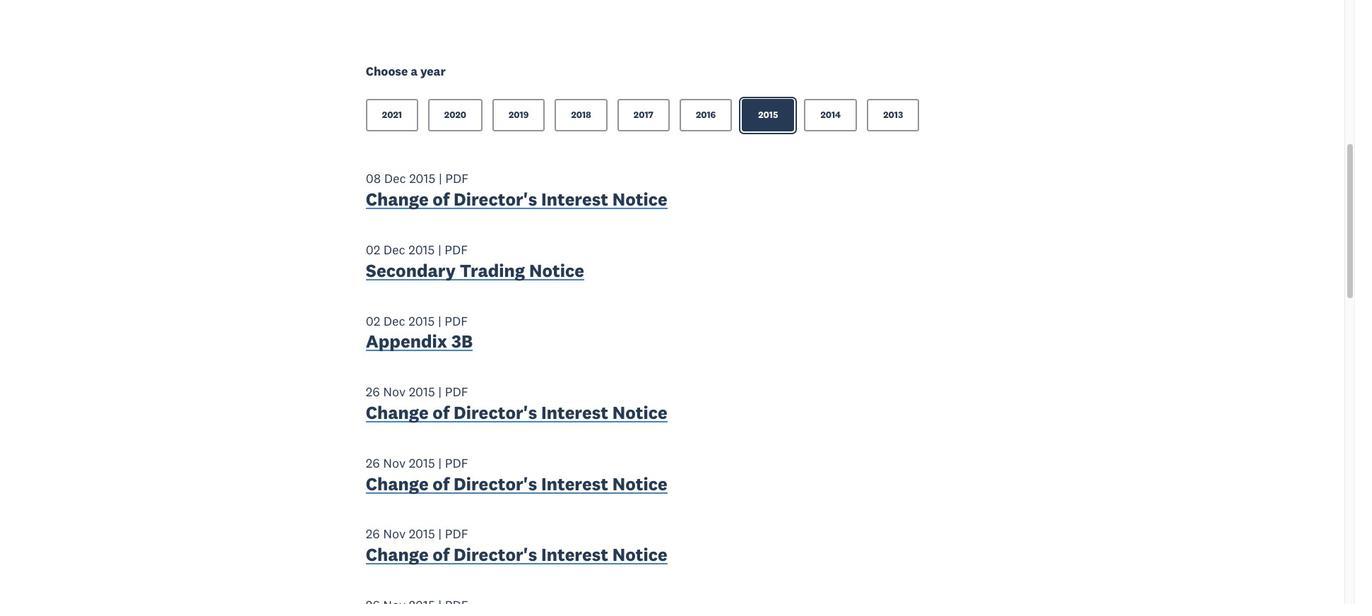 Task type: vqa. For each thing, say whether or not it's contained in the screenshot.
PDF in 08 Dec 2015 | PDF Change of Director's Interest Notice
yes



Task type: describe. For each thing, give the bounding box(es) containing it.
2013
[[884, 109, 904, 121]]

2016 button
[[680, 99, 732, 132]]

2 director's from the top
[[454, 401, 537, 424]]

02 dec 2015 | pdf appendix 3b
[[366, 313, 473, 353]]

4 change of director's interest notice link from the top
[[366, 544, 668, 570]]

2014
[[821, 109, 841, 121]]

year
[[420, 64, 446, 79]]

secondary trading notice link
[[366, 259, 585, 285]]

a
[[411, 64, 418, 79]]

2016
[[696, 109, 716, 121]]

2015 inside 02 dec 2015 | pdf appendix 3b
[[409, 313, 435, 329]]

| inside 02 dec 2015 | pdf secondary trading notice
[[438, 242, 442, 258]]

2020
[[444, 109, 466, 121]]

| inside 08 dec 2015 | pdf change of director's interest notice
[[439, 171, 442, 187]]

3 26 nov 2015 | pdf change of director's interest notice from the top
[[366, 526, 668, 566]]

2017 button
[[618, 99, 670, 132]]

2021
[[382, 109, 402, 121]]

2018
[[571, 109, 592, 121]]

3 change of director's interest notice link from the top
[[366, 473, 668, 498]]

3 interest from the top
[[541, 473, 609, 495]]

dec for secondary
[[384, 242, 405, 258]]

02 for appendix
[[366, 313, 380, 329]]

pdf inside 08 dec 2015 | pdf change of director's interest notice
[[446, 171, 469, 187]]

2 26 nov 2015 | pdf change of director's interest notice from the top
[[366, 455, 668, 495]]

choose a year
[[366, 64, 446, 79]]

4 director's from the top
[[454, 544, 537, 566]]

notice inside 02 dec 2015 | pdf secondary trading notice
[[529, 259, 585, 282]]

of for fourth change of director's interest notice link from the bottom
[[433, 188, 450, 211]]

director's inside 08 dec 2015 | pdf change of director's interest notice
[[454, 188, 537, 211]]

08
[[366, 171, 381, 187]]

3b
[[452, 330, 473, 353]]

nov for third change of director's interest notice link from the top
[[383, 455, 406, 471]]

1 change of director's interest notice link from the top
[[366, 188, 668, 214]]

interest inside 08 dec 2015 | pdf change of director's interest notice
[[541, 188, 609, 211]]

nov for 1st change of director's interest notice link from the bottom
[[383, 526, 406, 542]]

change inside 08 dec 2015 | pdf change of director's interest notice
[[366, 188, 429, 211]]

2019
[[509, 109, 529, 121]]

2015 button
[[742, 99, 795, 132]]

2018 button
[[555, 99, 608, 132]]

26 for 3rd change of director's interest notice link from the bottom of the page
[[366, 384, 380, 400]]



Task type: locate. For each thing, give the bounding box(es) containing it.
0 vertical spatial 26 nov 2015 | pdf change of director's interest notice
[[366, 384, 668, 424]]

dec inside 08 dec 2015 | pdf change of director's interest notice
[[384, 171, 406, 187]]

2015 inside button
[[759, 109, 779, 121]]

2 vertical spatial nov
[[383, 526, 406, 542]]

secondary
[[366, 259, 456, 282]]

02 dec 2015 | pdf secondary trading notice
[[366, 242, 585, 282]]

26 for third change of director's interest notice link from the top
[[366, 455, 380, 471]]

26 nov 2015 | pdf change of director's interest notice
[[366, 384, 668, 424], [366, 455, 668, 495], [366, 526, 668, 566]]

02
[[366, 242, 380, 258], [366, 313, 380, 329]]

1 02 from the top
[[366, 242, 380, 258]]

1 26 from the top
[[366, 384, 380, 400]]

2 26 from the top
[[366, 455, 380, 471]]

2013 button
[[867, 99, 920, 132]]

notice
[[613, 188, 668, 211], [529, 259, 585, 282], [613, 401, 668, 424], [613, 473, 668, 495], [613, 544, 668, 566]]

change of director's interest notice link
[[366, 188, 668, 214], [366, 401, 668, 427], [366, 473, 668, 498], [366, 544, 668, 570]]

4 interest from the top
[[541, 544, 609, 566]]

dec inside 02 dec 2015 | pdf appendix 3b
[[384, 313, 405, 329]]

2017
[[634, 109, 654, 121]]

2 of from the top
[[433, 401, 450, 424]]

pdf inside 02 dec 2015 | pdf secondary trading notice
[[445, 242, 468, 258]]

02 inside 02 dec 2015 | pdf appendix 3b
[[366, 313, 380, 329]]

4 of from the top
[[433, 544, 450, 566]]

trading
[[460, 259, 525, 282]]

of for 1st change of director's interest notice link from the bottom
[[433, 544, 450, 566]]

dec for appendix
[[384, 313, 405, 329]]

02 inside 02 dec 2015 | pdf secondary trading notice
[[366, 242, 380, 258]]

26 for 1st change of director's interest notice link from the bottom
[[366, 526, 380, 542]]

2 nov from the top
[[383, 455, 406, 471]]

appendix 3b link
[[366, 330, 473, 356]]

08 dec 2015 | pdf change of director's interest notice
[[366, 171, 668, 211]]

3 of from the top
[[433, 473, 450, 495]]

0 vertical spatial 26
[[366, 384, 380, 400]]

1 nov from the top
[[383, 384, 406, 400]]

|
[[439, 171, 442, 187], [438, 242, 442, 258], [438, 313, 442, 329], [438, 384, 442, 400], [438, 455, 442, 471], [438, 526, 442, 542]]

nov for 3rd change of director's interest notice link from the bottom of the page
[[383, 384, 406, 400]]

of
[[433, 188, 450, 211], [433, 401, 450, 424], [433, 473, 450, 495], [433, 544, 450, 566]]

2 02 from the top
[[366, 313, 380, 329]]

1 director's from the top
[[454, 188, 537, 211]]

0 vertical spatial 02
[[366, 242, 380, 258]]

interest
[[541, 188, 609, 211], [541, 401, 609, 424], [541, 473, 609, 495], [541, 544, 609, 566]]

1 26 nov 2015 | pdf change of director's interest notice from the top
[[366, 384, 668, 424]]

dec right 08
[[384, 171, 406, 187]]

0 vertical spatial nov
[[383, 384, 406, 400]]

dec up appendix
[[384, 313, 405, 329]]

02 up secondary
[[366, 242, 380, 258]]

| inside 02 dec 2015 | pdf appendix 3b
[[438, 313, 442, 329]]

of inside 08 dec 2015 | pdf change of director's interest notice
[[433, 188, 450, 211]]

2 vertical spatial 26 nov 2015 | pdf change of director's interest notice
[[366, 526, 668, 566]]

1 vertical spatial nov
[[383, 455, 406, 471]]

2015 inside 02 dec 2015 | pdf secondary trading notice
[[409, 242, 435, 258]]

2 change from the top
[[366, 401, 429, 424]]

of for 3rd change of director's interest notice link from the bottom of the page
[[433, 401, 450, 424]]

1 vertical spatial dec
[[384, 242, 405, 258]]

02 up appendix
[[366, 313, 380, 329]]

nov
[[383, 384, 406, 400], [383, 455, 406, 471], [383, 526, 406, 542]]

1 interest from the top
[[541, 188, 609, 211]]

1 change from the top
[[366, 188, 429, 211]]

2015 inside 08 dec 2015 | pdf change of director's interest notice
[[409, 171, 436, 187]]

dec inside 02 dec 2015 | pdf secondary trading notice
[[384, 242, 405, 258]]

3 26 from the top
[[366, 526, 380, 542]]

2 interest from the top
[[541, 401, 609, 424]]

director's
[[454, 188, 537, 211], [454, 401, 537, 424], [454, 473, 537, 495], [454, 544, 537, 566]]

2 change of director's interest notice link from the top
[[366, 401, 668, 427]]

notice inside 08 dec 2015 | pdf change of director's interest notice
[[613, 188, 668, 211]]

1 vertical spatial 26 nov 2015 | pdf change of director's interest notice
[[366, 455, 668, 495]]

3 nov from the top
[[383, 526, 406, 542]]

0 vertical spatial dec
[[384, 171, 406, 187]]

2021 button
[[366, 99, 418, 132]]

of for third change of director's interest notice link from the top
[[433, 473, 450, 495]]

dec up secondary
[[384, 242, 405, 258]]

change
[[366, 188, 429, 211], [366, 401, 429, 424], [366, 473, 429, 495], [366, 544, 429, 566]]

choose
[[366, 64, 408, 79]]

3 change from the top
[[366, 473, 429, 495]]

2 vertical spatial 26
[[366, 526, 380, 542]]

appendix
[[366, 330, 447, 353]]

02 for secondary
[[366, 242, 380, 258]]

pdf inside 02 dec 2015 | pdf appendix 3b
[[445, 313, 468, 329]]

1 vertical spatial 02
[[366, 313, 380, 329]]

pdf
[[446, 171, 469, 187], [445, 242, 468, 258], [445, 313, 468, 329], [445, 384, 468, 400], [445, 455, 468, 471], [445, 526, 468, 542]]

2020 button
[[428, 99, 483, 132]]

1 vertical spatial 26
[[366, 455, 380, 471]]

26
[[366, 384, 380, 400], [366, 455, 380, 471], [366, 526, 380, 542]]

4 change from the top
[[366, 544, 429, 566]]

2014 button
[[805, 99, 858, 132]]

2019 button
[[493, 99, 545, 132]]

2015
[[759, 109, 779, 121], [409, 171, 436, 187], [409, 242, 435, 258], [409, 313, 435, 329], [409, 384, 435, 400], [409, 455, 435, 471], [409, 526, 435, 542]]

2 vertical spatial dec
[[384, 313, 405, 329]]

1 of from the top
[[433, 188, 450, 211]]

dec for change
[[384, 171, 406, 187]]

3 director's from the top
[[454, 473, 537, 495]]

dec
[[384, 171, 406, 187], [384, 242, 405, 258], [384, 313, 405, 329]]



